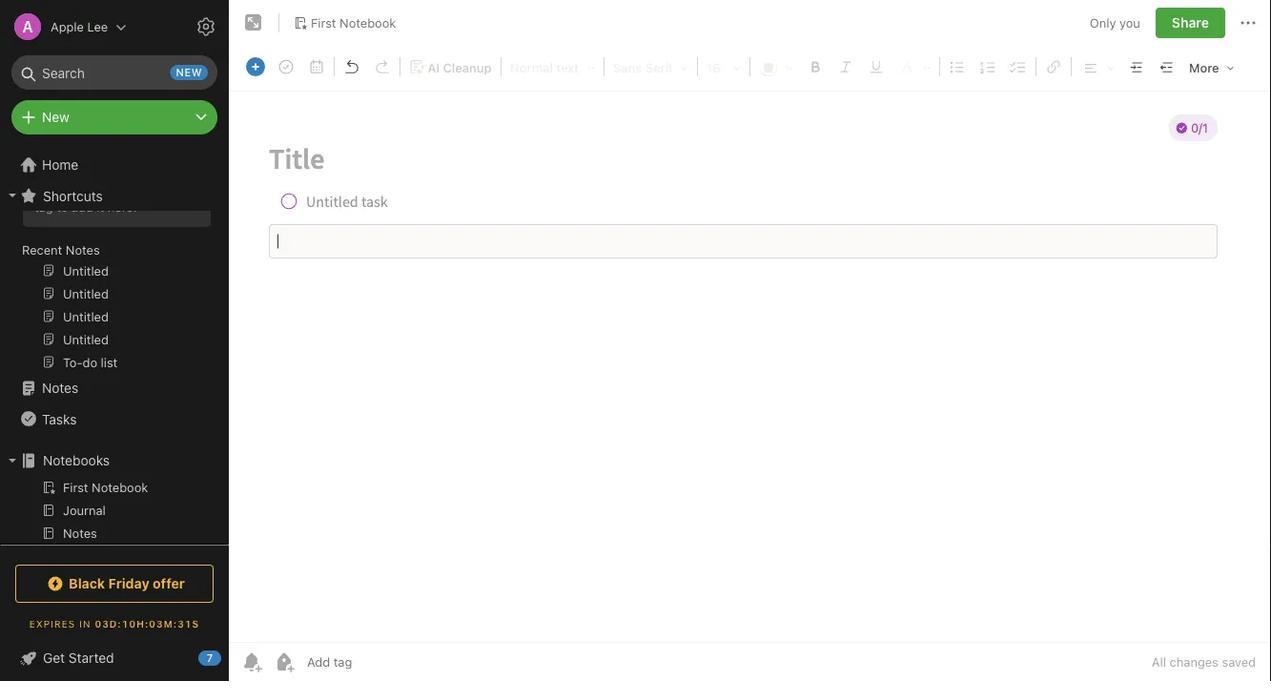 Task type: vqa. For each thing, say whether or not it's contained in the screenshot.
"rights"
no



Task type: locate. For each thing, give the bounding box(es) containing it.
undo image
[[339, 53, 365, 80]]

a
[[150, 165, 157, 179]]

font family image
[[608, 54, 694, 79]]

all changes saved
[[1152, 655, 1256, 669]]

first notebook
[[311, 15, 396, 30]]

new button
[[11, 100, 217, 134]]

indent image
[[1124, 53, 1150, 80]]

home link
[[0, 150, 229, 180]]

0 vertical spatial notes
[[66, 242, 100, 257]]

group containing icon on a note, notebook, stack or tag to add it here.
[[0, 125, 220, 381]]

recent
[[22, 242, 62, 257]]

Font family field
[[607, 53, 695, 80]]

icon on a note, notebook, stack or tag to add it here.
[[34, 165, 175, 213]]

saved
[[1222, 655, 1256, 669]]

notebooks
[[43, 453, 110, 468]]

share button
[[1156, 8, 1226, 38]]

0 vertical spatial group
[[0, 125, 220, 381]]

Insert field
[[241, 53, 270, 80]]

Add tag field
[[305, 654, 448, 670]]

notebook
[[340, 15, 396, 30]]

only
[[1090, 16, 1117, 30]]

expires in 03d:10h:03m:31s
[[29, 618, 200, 629]]

add tag image
[[273, 651, 296, 673]]

Note Editor text field
[[229, 92, 1272, 642]]

Font size field
[[700, 53, 748, 80]]

1 vertical spatial group
[[0, 476, 220, 575]]

you
[[1120, 16, 1141, 30]]

black
[[69, 576, 105, 591]]

highlight image
[[893, 54, 937, 79]]

apple
[[51, 20, 84, 34]]

More actions field
[[1237, 8, 1260, 38]]

Heading level field
[[504, 53, 602, 80]]

group
[[0, 125, 220, 381], [0, 476, 220, 575]]

notes
[[66, 242, 100, 257], [42, 380, 78, 396]]

notes link
[[0, 373, 220, 403]]

tree
[[0, 94, 229, 678]]

alignment image
[[1075, 54, 1121, 79]]

tree containing home
[[0, 94, 229, 678]]

1 vertical spatial notes
[[42, 380, 78, 396]]

or
[[163, 182, 175, 196]]

7
[[207, 652, 213, 664]]

notes inside notes link
[[42, 380, 78, 396]]

tasks button
[[0, 403, 220, 434]]

1 group from the top
[[0, 125, 220, 381]]

apple lee
[[51, 20, 108, 34]]

add
[[71, 199, 93, 213]]

black friday offer
[[69, 576, 185, 591]]

notes right recent
[[66, 242, 100, 257]]

tasks
[[42, 411, 77, 427]]

shortcuts
[[43, 188, 103, 203]]

notes up tasks
[[42, 380, 78, 396]]

notebooks link
[[0, 445, 220, 476]]

heading level image
[[505, 54, 601, 79]]

2 group from the top
[[0, 476, 220, 575]]

more actions image
[[1237, 11, 1260, 34]]

share
[[1172, 15, 1210, 31]]

Account field
[[0, 8, 127, 46]]

font color image
[[754, 54, 799, 79]]

lee
[[87, 20, 108, 34]]

home
[[42, 157, 78, 173]]

expires
[[29, 618, 76, 629]]



Task type: describe. For each thing, give the bounding box(es) containing it.
More field
[[1183, 53, 1242, 81]]

notebook,
[[67, 182, 125, 196]]

first notebook button
[[287, 10, 403, 36]]

font size image
[[701, 54, 747, 79]]

settings image
[[195, 15, 217, 38]]

Alignment field
[[1074, 53, 1122, 80]]

more
[[1189, 61, 1220, 75]]

expand notebooks image
[[5, 453, 20, 468]]

outdent image
[[1154, 53, 1181, 80]]

on
[[132, 165, 146, 179]]

stack
[[129, 182, 160, 196]]

here.
[[108, 199, 137, 213]]

note,
[[34, 182, 64, 196]]

new
[[42, 109, 69, 125]]

shortcuts button
[[0, 180, 220, 211]]

changes
[[1170, 655, 1219, 669]]

Highlight field
[[892, 53, 938, 80]]

Help and Learning task checklist field
[[0, 643, 229, 673]]

black friday offer button
[[15, 565, 214, 603]]

new
[[176, 66, 202, 79]]

Font color field
[[753, 53, 800, 80]]

tag
[[34, 199, 53, 213]]

to
[[56, 199, 68, 213]]

first
[[311, 15, 336, 30]]

in
[[79, 618, 91, 629]]

notes inside group
[[66, 242, 100, 257]]

friday
[[108, 576, 149, 591]]

click to collapse image
[[222, 646, 236, 669]]

all
[[1152, 655, 1167, 669]]

expand note image
[[242, 11, 265, 34]]

get started
[[43, 650, 114, 666]]

started
[[69, 650, 114, 666]]

it
[[97, 199, 104, 213]]

Search text field
[[25, 55, 204, 90]]

new search field
[[25, 55, 208, 90]]

get
[[43, 650, 65, 666]]

03d:10h:03m:31s
[[95, 618, 200, 629]]

only you
[[1090, 16, 1141, 30]]

recent notes
[[22, 242, 100, 257]]

add a reminder image
[[240, 651, 263, 673]]

icon
[[104, 165, 129, 179]]

offer
[[153, 576, 185, 591]]

note window element
[[229, 0, 1272, 681]]



